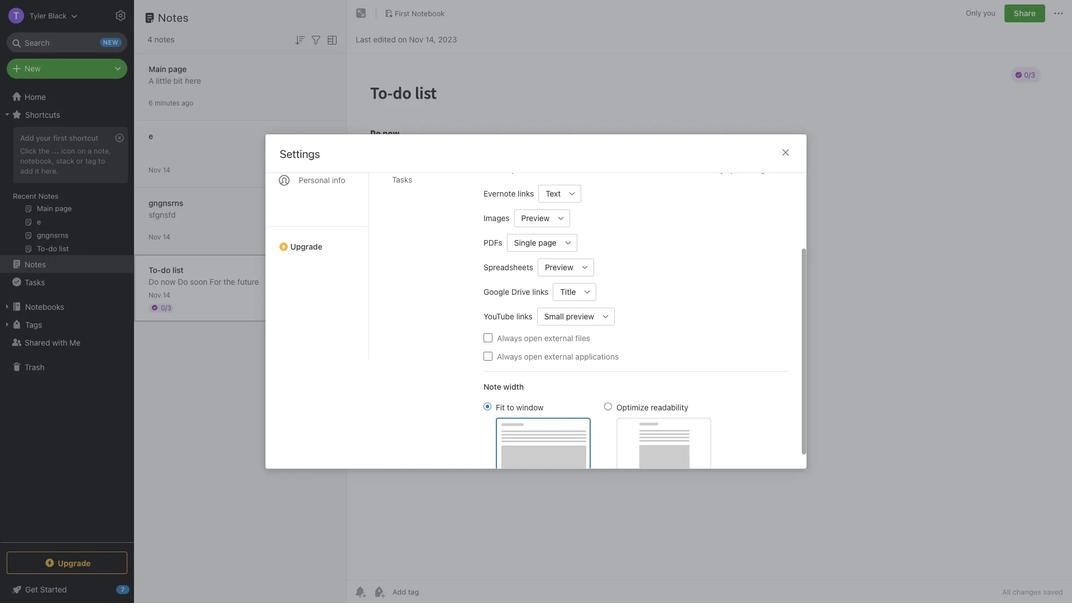 Task type: vqa. For each thing, say whether or not it's contained in the screenshot.
font color FIELD
no



Task type: describe. For each thing, give the bounding box(es) containing it.
all changes saved
[[1002, 587, 1063, 596]]

add
[[20, 133, 34, 142]]

4 notes
[[147, 35, 175, 44]]

...
[[52, 146, 59, 155]]

title button
[[553, 283, 579, 301]]

expand notebooks image
[[3, 302, 12, 311]]

main page a little bit here
[[149, 64, 201, 85]]

last
[[356, 34, 371, 44]]

first notebook button
[[381, 6, 449, 21]]

the inside 'to-do list do now do soon for the future'
[[224, 277, 235, 286]]

fit
[[496, 402, 505, 412]]

links left text button
[[518, 189, 534, 198]]

shared with me
[[25, 338, 81, 347]]

note
[[484, 382, 501, 391]]

new
[[586, 165, 600, 174]]

Choose default view option for Google Drive links field
[[553, 283, 597, 301]]

last edited on nov 14, 2023
[[356, 34, 457, 44]]

to inside icon on a note, notebook, stack or tag to add it here.
[[98, 156, 105, 165]]

6
[[149, 99, 153, 107]]

note list element
[[134, 0, 347, 603]]

1 vertical spatial upgrade button
[[7, 552, 127, 574]]

tasks inside tab
[[392, 175, 412, 184]]

width
[[503, 382, 524, 391]]

open for always open external applications
[[524, 352, 542, 361]]

single page
[[514, 238, 557, 247]]

1 do from the left
[[149, 277, 159, 286]]

optimize readability
[[617, 402, 688, 412]]

3 14 from the top
[[163, 291, 170, 299]]

icon
[[61, 146, 75, 155]]

gngnsrns sfgnsfd
[[149, 198, 183, 219]]

fit to window
[[496, 402, 544, 412]]

evernote
[[484, 189, 516, 198]]

default
[[528, 165, 552, 174]]

preview button for spreadsheets
[[538, 258, 576, 276]]

note,
[[94, 146, 111, 155]]

ago
[[182, 99, 193, 107]]

for
[[210, 277, 221, 286]]

sfgnsfd
[[149, 210, 176, 219]]

option group containing fit to window
[[484, 401, 711, 472]]

click the ...
[[20, 146, 59, 155]]

add your first shortcut
[[20, 133, 98, 142]]

small preview button
[[537, 307, 597, 325]]

always open external files
[[497, 333, 590, 343]]

preview
[[566, 312, 594, 321]]

preview for images
[[521, 213, 550, 223]]

options?
[[726, 165, 757, 174]]

youtube
[[484, 312, 514, 321]]

notes inside note list element
[[158, 11, 189, 24]]

links right drive
[[532, 287, 549, 297]]

2 do from the left
[[178, 277, 188, 286]]

Choose default view option for YouTube links field
[[537, 307, 615, 325]]

personal info
[[299, 175, 345, 185]]

tag
[[85, 156, 96, 165]]

6 minutes ago
[[149, 99, 193, 107]]

shared with me link
[[0, 333, 133, 351]]

now
[[161, 277, 176, 286]]

recent notes
[[13, 192, 58, 200]]

Choose default view option for Evernote links field
[[538, 185, 581, 202]]

soon
[[190, 277, 208, 286]]

it
[[35, 166, 39, 175]]

tags button
[[0, 316, 133, 333]]

notebook,
[[20, 156, 54, 165]]

small
[[544, 312, 564, 321]]

expand note image
[[355, 7, 368, 20]]

Search text field
[[15, 32, 120, 52]]

add
[[20, 166, 33, 175]]

single
[[514, 238, 536, 247]]

or
[[76, 156, 83, 165]]

here.
[[41, 166, 58, 175]]

new
[[25, 64, 41, 73]]

settings image
[[114, 9, 127, 22]]

your for first
[[36, 133, 51, 142]]

0 vertical spatial upgrade button
[[266, 226, 369, 256]]

Always open external applications checkbox
[[484, 352, 493, 361]]

nov down e
[[149, 166, 161, 174]]

on inside icon on a note, notebook, stack or tag to add it here.
[[77, 146, 86, 155]]

tab list containing personal info
[[266, 64, 369, 360]]

title
[[560, 287, 576, 297]]

stack
[[56, 156, 74, 165]]

add tag image
[[372, 585, 386, 599]]

notes link
[[0, 255, 133, 273]]

bit
[[173, 76, 183, 85]]

upgrade for the bottommost upgrade popup button
[[58, 558, 91, 568]]

external for applications
[[544, 352, 573, 361]]

notebooks link
[[0, 298, 133, 316]]

optimize
[[617, 402, 649, 412]]

future
[[237, 277, 259, 286]]

a
[[149, 76, 154, 85]]

evernote links
[[484, 189, 534, 198]]

images
[[484, 213, 510, 223]]

first
[[53, 133, 67, 142]]

Note Editor text field
[[347, 54, 1072, 580]]

tasks button
[[0, 273, 133, 291]]

pdfs
[[484, 238, 503, 247]]

shortcuts
[[25, 110, 60, 119]]

drive
[[512, 287, 530, 297]]

settings
[[280, 147, 320, 160]]



Task type: locate. For each thing, give the bounding box(es) containing it.
2 vertical spatial nov 14
[[149, 291, 170, 299]]

expand tags image
[[3, 320, 12, 329]]

notes
[[154, 35, 175, 44]]

youtube links
[[484, 312, 533, 321]]

always right always open external applications checkbox
[[497, 352, 522, 361]]

1 vertical spatial preview button
[[538, 258, 576, 276]]

1 horizontal spatial your
[[511, 165, 526, 174]]

on inside note window element
[[398, 34, 407, 44]]

add a reminder image
[[354, 585, 367, 599]]

0 horizontal spatial do
[[149, 277, 159, 286]]

only
[[966, 9, 981, 17]]

Fit to window radio
[[484, 402, 491, 410]]

14,
[[426, 34, 436, 44]]

text button
[[538, 185, 564, 202]]

window
[[516, 402, 544, 412]]

gngnsrns
[[149, 198, 183, 207]]

home
[[25, 92, 46, 101]]

page for main
[[168, 64, 187, 73]]

1 vertical spatial notes
[[38, 192, 58, 200]]

1 horizontal spatial tasks
[[392, 175, 412, 184]]

preview button up 'single page' button on the top
[[514, 209, 552, 227]]

tasks
[[392, 175, 412, 184], [25, 277, 45, 287]]

tasks tab
[[383, 170, 466, 189]]

1 vertical spatial your
[[511, 165, 526, 174]]

0 vertical spatial page
[[168, 64, 187, 73]]

0 vertical spatial external
[[544, 333, 573, 343]]

page
[[168, 64, 187, 73], [539, 238, 557, 247]]

you
[[983, 9, 996, 17]]

notes right recent
[[38, 192, 58, 200]]

3 nov 14 from the top
[[149, 291, 170, 299]]

0 vertical spatial the
[[39, 146, 50, 155]]

readability
[[651, 402, 688, 412]]

option group
[[484, 401, 711, 472]]

to
[[98, 156, 105, 165], [507, 402, 514, 412]]

the right for
[[224, 277, 235, 286]]

Always open external files checkbox
[[484, 333, 493, 342]]

Choose default view option for Images field
[[514, 209, 570, 227]]

tab list
[[266, 64, 369, 360]]

do
[[149, 277, 159, 286], [178, 277, 188, 286]]

1 horizontal spatial on
[[398, 34, 407, 44]]

preview up the "single page"
[[521, 213, 550, 223]]

nov inside note window element
[[409, 34, 423, 44]]

to right fit
[[507, 402, 514, 412]]

nov down sfgnsfd
[[149, 233, 161, 241]]

0 vertical spatial on
[[398, 34, 407, 44]]

1 vertical spatial external
[[544, 352, 573, 361]]

nov 14 for e
[[149, 166, 170, 174]]

text
[[546, 189, 561, 198]]

0 horizontal spatial the
[[39, 146, 50, 155]]

upgrade
[[290, 242, 322, 251], [58, 558, 91, 568]]

your
[[36, 133, 51, 142], [511, 165, 526, 174]]

do down 'list'
[[178, 277, 188, 286]]

1 vertical spatial nov 14
[[149, 233, 170, 241]]

little
[[156, 76, 171, 85]]

14 for gngnsrns
[[163, 233, 170, 241]]

None search field
[[15, 32, 120, 52]]

1 vertical spatial open
[[524, 352, 542, 361]]

tasks inside button
[[25, 277, 45, 287]]

a
[[88, 146, 92, 155]]

always
[[497, 333, 522, 343], [497, 352, 522, 361]]

1 horizontal spatial the
[[224, 277, 235, 286]]

external
[[544, 333, 573, 343], [544, 352, 573, 361]]

preview up the title button
[[545, 262, 573, 272]]

preview inside choose default view option for spreadsheets field
[[545, 262, 573, 272]]

1 horizontal spatial to
[[507, 402, 514, 412]]

page inside button
[[539, 238, 557, 247]]

0 vertical spatial nov 14
[[149, 166, 170, 174]]

close image
[[779, 146, 792, 159]]

page up bit
[[168, 64, 187, 73]]

always open external applications
[[497, 352, 619, 361]]

note window element
[[347, 0, 1072, 603]]

0 vertical spatial preview
[[521, 213, 550, 223]]

external for files
[[544, 333, 573, 343]]

preview
[[521, 213, 550, 223], [545, 262, 573, 272]]

nov 14 for gngnsrns
[[149, 233, 170, 241]]

page inside main page a little bit here
[[168, 64, 187, 73]]

shortcuts button
[[0, 106, 133, 123]]

0 vertical spatial 14
[[163, 166, 170, 174]]

on left a
[[77, 146, 86, 155]]

applications
[[575, 352, 619, 361]]

preview button for images
[[514, 209, 552, 227]]

notebook
[[412, 9, 445, 18]]

trash link
[[0, 358, 133, 376]]

shared
[[25, 338, 50, 347]]

0 horizontal spatial to
[[98, 156, 105, 165]]

1 vertical spatial to
[[507, 402, 514, 412]]

minutes
[[155, 99, 180, 107]]

open down always open external files
[[524, 352, 542, 361]]

0 horizontal spatial page
[[168, 64, 187, 73]]

views
[[554, 165, 573, 174]]

nov 14 up gngnsrns
[[149, 166, 170, 174]]

1 vertical spatial page
[[539, 238, 557, 247]]

external down always open external files
[[544, 352, 573, 361]]

1 vertical spatial preview
[[545, 262, 573, 272]]

open up always open external applications
[[524, 333, 542, 343]]

0/3
[[161, 304, 171, 312]]

2 vertical spatial 14
[[163, 291, 170, 299]]

your for default
[[511, 165, 526, 174]]

open for always open external files
[[524, 333, 542, 343]]

0 horizontal spatial on
[[77, 146, 86, 155]]

your up the click the ...
[[36, 133, 51, 142]]

2 open from the top
[[524, 352, 542, 361]]

on
[[398, 34, 407, 44], [77, 146, 86, 155]]

page right single
[[539, 238, 557, 247]]

external up always open external applications
[[544, 333, 573, 343]]

attachments.
[[634, 165, 678, 174]]

group
[[0, 123, 133, 260]]

the inside group
[[39, 146, 50, 155]]

saved
[[1043, 587, 1063, 596]]

nov 14 down sfgnsfd
[[149, 233, 170, 241]]

0 vertical spatial to
[[98, 156, 105, 165]]

my
[[714, 165, 724, 174]]

google
[[484, 287, 509, 297]]

changes
[[1013, 587, 1041, 596]]

to-do list do now do soon for the future
[[149, 265, 259, 286]]

to down note,
[[98, 156, 105, 165]]

0 vertical spatial always
[[497, 333, 522, 343]]

share button
[[1005, 4, 1045, 22]]

1 14 from the top
[[163, 166, 170, 174]]

group containing add your first shortcut
[[0, 123, 133, 260]]

14 up gngnsrns
[[163, 166, 170, 174]]

1 open from the top
[[524, 333, 542, 343]]

Choose default view option for PDFs field
[[507, 234, 577, 252]]

1 vertical spatial tasks
[[25, 277, 45, 287]]

the left ...
[[39, 146, 50, 155]]

notes inside group
[[38, 192, 58, 200]]

1 nov 14 from the top
[[149, 166, 170, 174]]

1 always from the top
[[497, 333, 522, 343]]

nov up 0/3 at the bottom of page
[[149, 291, 161, 299]]

notebooks
[[25, 302, 64, 311]]

preview inside field
[[521, 213, 550, 223]]

0 vertical spatial tasks
[[392, 175, 412, 184]]

2 external from the top
[[544, 352, 573, 361]]

2 vertical spatial notes
[[25, 259, 46, 269]]

Choose default view option for Spreadsheets field
[[538, 258, 594, 276]]

personal
[[299, 175, 330, 185]]

preview button up the title button
[[538, 258, 576, 276]]

notes up the "notes"
[[158, 11, 189, 24]]

page for single
[[539, 238, 557, 247]]

always right always open external files option
[[497, 333, 522, 343]]

notes up "tasks" button
[[25, 259, 46, 269]]

links down drive
[[516, 312, 533, 321]]

1 horizontal spatial upgrade button
[[266, 226, 369, 256]]

Optimize readability radio
[[604, 402, 612, 410]]

tree
[[0, 88, 134, 542]]

0 horizontal spatial upgrade button
[[7, 552, 127, 574]]

14 up 0/3 at the bottom of page
[[163, 291, 170, 299]]

first notebook
[[395, 9, 445, 18]]

do down to-
[[149, 277, 159, 286]]

1 external from the top
[[544, 333, 573, 343]]

preview for spreadsheets
[[545, 262, 573, 272]]

do
[[161, 265, 170, 274]]

1 vertical spatial upgrade
[[58, 558, 91, 568]]

are
[[701, 165, 712, 174]]

info
[[332, 175, 345, 185]]

2023
[[438, 34, 457, 44]]

for
[[575, 165, 584, 174]]

nov left 14,
[[409, 34, 423, 44]]

your inside group
[[36, 133, 51, 142]]

to-
[[149, 265, 161, 274]]

links left and in the right of the page
[[602, 165, 617, 174]]

0 horizontal spatial your
[[36, 133, 51, 142]]

files
[[575, 333, 590, 343]]

tree containing home
[[0, 88, 134, 542]]

always for always open external files
[[497, 333, 522, 343]]

14 down sfgnsfd
[[163, 233, 170, 241]]

google drive links
[[484, 287, 549, 297]]

note width
[[484, 382, 524, 391]]

2 nov 14 from the top
[[149, 233, 170, 241]]

2 always from the top
[[497, 352, 522, 361]]

1 vertical spatial 14
[[163, 233, 170, 241]]

0 horizontal spatial tasks
[[25, 277, 45, 287]]

1 horizontal spatial page
[[539, 238, 557, 247]]

0 vertical spatial your
[[36, 133, 51, 142]]

14 for e
[[163, 166, 170, 174]]

edited
[[373, 34, 396, 44]]

upgrade for upgrade popup button to the top
[[290, 242, 322, 251]]

the
[[39, 146, 50, 155], [224, 277, 235, 286]]

choose your default views for new links and attachments.
[[484, 165, 678, 174]]

1 vertical spatial on
[[77, 146, 86, 155]]

icon on a note, notebook, stack or tag to add it here.
[[20, 146, 111, 175]]

0 vertical spatial notes
[[158, 11, 189, 24]]

1 vertical spatial always
[[497, 352, 522, 361]]

0 vertical spatial open
[[524, 333, 542, 343]]

what are my options?
[[680, 165, 757, 174]]

0 vertical spatial preview button
[[514, 209, 552, 227]]

tags
[[25, 320, 42, 329]]

0 vertical spatial upgrade
[[290, 242, 322, 251]]

0 horizontal spatial upgrade
[[58, 558, 91, 568]]

1 vertical spatial the
[[224, 277, 235, 286]]

only you
[[966, 9, 996, 17]]

1 horizontal spatial upgrade
[[290, 242, 322, 251]]

on right edited on the top left of page
[[398, 34, 407, 44]]

share
[[1014, 8, 1036, 18]]

open
[[524, 333, 542, 343], [524, 352, 542, 361]]

1 horizontal spatial do
[[178, 277, 188, 286]]

notes inside notes link
[[25, 259, 46, 269]]

new button
[[7, 59, 127, 79]]

choose
[[484, 165, 509, 174]]

2 14 from the top
[[163, 233, 170, 241]]

recent
[[13, 192, 36, 200]]

me
[[69, 338, 81, 347]]

your left default
[[511, 165, 526, 174]]

4
[[147, 35, 152, 44]]

main
[[149, 64, 166, 73]]

always for always open external applications
[[497, 352, 522, 361]]

nov 14 up 0/3 at the bottom of page
[[149, 291, 170, 299]]



